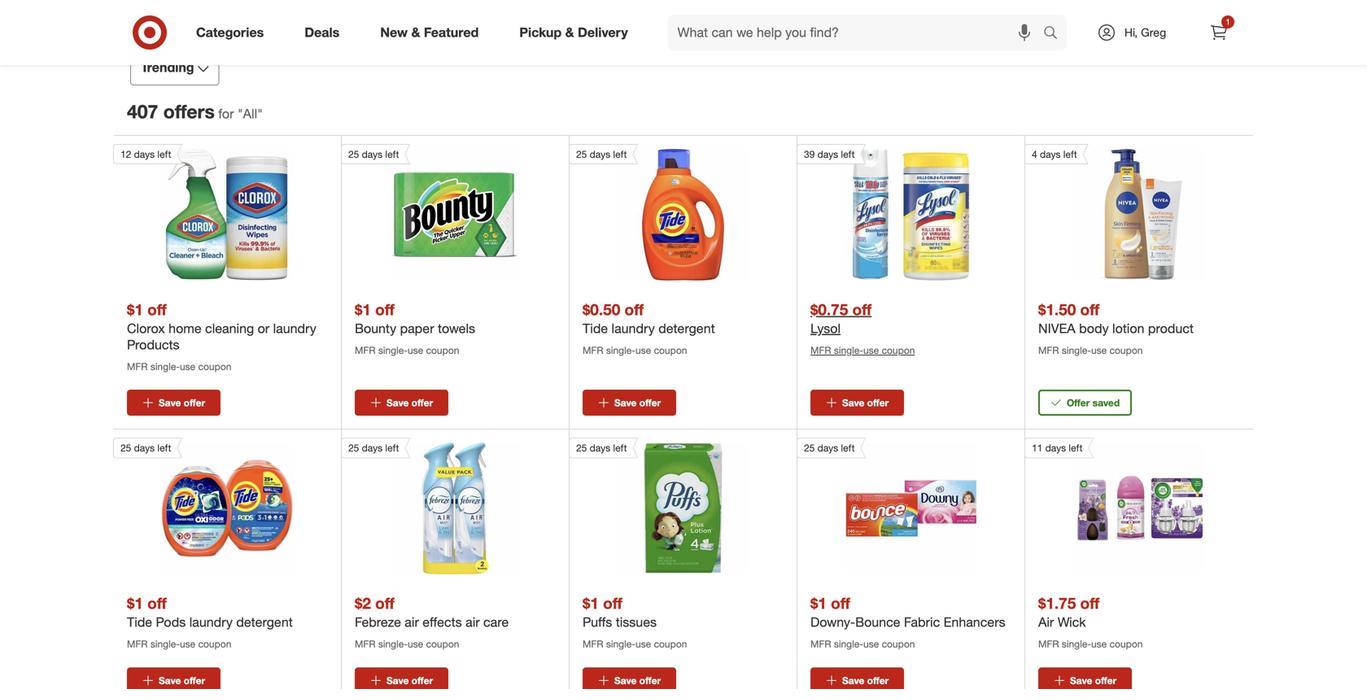 Task type: vqa. For each thing, say whether or not it's contained in the screenshot.


Task type: describe. For each thing, give the bounding box(es) containing it.
save offer button for laundry
[[583, 390, 676, 416]]

offer saved button
[[1038, 390, 1132, 416]]

use inside $1 off puffs tissues mfr single-use coupon
[[636, 638, 651, 650]]

offer for lysol
[[867, 397, 889, 409]]

save for pods
[[159, 674, 181, 687]]

laundry inside $1 off tide pods laundry detergent mfr single-use coupon
[[189, 615, 233, 630]]

coupon inside $1 off tide pods laundry detergent mfr single-use coupon
[[198, 638, 231, 650]]

left for paper
[[385, 148, 399, 160]]

$1.50
[[1038, 300, 1076, 319]]

offer for clorox home cleaning or laundry products
[[184, 397, 205, 409]]

use inside the $0.75 off lysol mfr single-use coupon
[[863, 344, 879, 356]]

left for wick
[[1069, 442, 1083, 454]]

left for mfr
[[841, 148, 855, 160]]

off for tissues
[[603, 594, 622, 613]]

offer for downy-bounce fabric enhancers
[[867, 674, 889, 687]]

pickup & delivery
[[519, 24, 628, 40]]

save for laundry
[[614, 397, 637, 409]]

39 days left
[[804, 148, 855, 160]]

save offer button for bounce
[[811, 668, 904, 689]]

off for bounce
[[831, 594, 850, 613]]

$2 off febreze air effects air care mfr single-use coupon
[[355, 594, 509, 650]]

save offer for tissues
[[614, 674, 661, 687]]

save offer for air
[[386, 674, 433, 687]]

days for tide laundry detergent
[[590, 148, 610, 160]]

tide for $1
[[127, 615, 152, 630]]

pickup & delivery link
[[506, 15, 648, 50]]

off for wick
[[1080, 594, 1100, 613]]

coupon inside $1 off puffs tissues mfr single-use coupon
[[654, 638, 687, 650]]

coupon inside the $0.75 off lysol mfr single-use coupon
[[882, 344, 915, 356]]

& for pickup
[[565, 24, 574, 40]]

$0.50
[[583, 300, 620, 319]]

25 days left for puffs tissues
[[576, 442, 627, 454]]

off for body
[[1080, 300, 1100, 319]]

mfr inside $1 off clorox home cleaning or laundry products mfr single-use coupon
[[127, 361, 148, 373]]

single- inside $1 off tide pods laundry detergent mfr single-use coupon
[[150, 638, 180, 650]]

all
[[243, 106, 257, 122]]

pickup
[[519, 24, 562, 40]]

enhancers
[[944, 615, 1006, 630]]

off for mfr
[[853, 300, 872, 319]]

25 days left button for laundry
[[569, 144, 749, 281]]

single- inside $1 off clorox home cleaning or laundry products mfr single-use coupon
[[150, 361, 180, 373]]

offer right 407
[[163, 100, 205, 123]]

mfr inside $1 off bounty paper towels mfr single-use coupon
[[355, 344, 376, 356]]

off for laundry
[[625, 300, 644, 319]]

left for laundry
[[613, 148, 627, 160]]

saved
[[1093, 397, 1120, 409]]

single- inside '$2 off febreze air effects air care mfr single-use coupon'
[[378, 638, 408, 650]]

days for nivea body lotion product
[[1040, 148, 1061, 160]]

coupon inside $1.75 off air wick mfr single-use coupon
[[1110, 638, 1143, 650]]

mfr inside $1.50 off nivea body lotion product mfr single-use coupon
[[1038, 344, 1059, 356]]

off for pods
[[147, 594, 167, 613]]

coupon inside $1 off clorox home cleaning or laundry products mfr single-use coupon
[[198, 361, 231, 373]]

s
[[205, 100, 215, 123]]

new
[[380, 24, 408, 40]]

coupon inside $1 off downy-bounce fabric enhancers mfr single-use coupon
[[882, 638, 915, 650]]

11 days left button
[[1025, 438, 1205, 575]]

left for bounce
[[841, 442, 855, 454]]

bounce
[[855, 615, 900, 630]]

25 for febreze air effects air care
[[348, 442, 359, 454]]

$1 off tide pods laundry detergent mfr single-use coupon
[[127, 594, 293, 650]]

air
[[1038, 615, 1054, 630]]

single- inside $1 off bounty paper towels mfr single-use coupon
[[378, 344, 408, 356]]

25 days left for tide laundry detergent
[[576, 148, 627, 160]]

mfr inside $1.75 off air wick mfr single-use coupon
[[1038, 638, 1059, 650]]

lysol
[[811, 321, 841, 337]]

25 days left for febreze air effects air care
[[348, 442, 399, 454]]

$1.50 off nivea body lotion product mfr single-use coupon
[[1038, 300, 1194, 356]]

off for home
[[147, 300, 167, 319]]

$0.50 off tide laundry detergent mfr single-use coupon
[[583, 300, 715, 356]]

offer saved
[[1067, 397, 1120, 409]]

for
[[218, 106, 234, 122]]

25 days left button for tissues
[[569, 438, 749, 575]]

save offer button for tissues
[[583, 668, 676, 689]]

save for paper
[[386, 397, 409, 409]]

days for bounty paper towels
[[362, 148, 383, 160]]

use inside $1.75 off air wick mfr single-use coupon
[[1091, 638, 1107, 650]]

offer for tide pods laundry detergent
[[184, 674, 205, 687]]

25 for tide pods laundry detergent
[[120, 442, 131, 454]]

mfr inside $1 off tide pods laundry detergent mfr single-use coupon
[[127, 638, 148, 650]]

25 for puffs tissues
[[576, 442, 587, 454]]

featured
[[424, 24, 479, 40]]

days for tide pods laundry detergent
[[134, 442, 155, 454]]

days for clorox home cleaning or laundry products
[[134, 148, 155, 160]]

What can we help you find? suggestions appear below search field
[[668, 15, 1047, 50]]

$1 off puffs tissues mfr single-use coupon
[[583, 594, 687, 650]]

greg
[[1141, 25, 1166, 39]]

effects
[[423, 615, 462, 630]]

save for air
[[386, 674, 409, 687]]

days for air wick
[[1046, 442, 1066, 454]]

clorox
[[127, 321, 165, 337]]

hi,
[[1125, 25, 1138, 39]]

& for new
[[411, 24, 420, 40]]

save offer for bounce
[[842, 674, 889, 687]]

25 days left for bounty paper towels
[[348, 148, 399, 160]]

off for paper
[[375, 300, 395, 319]]

days for febreze air effects air care
[[362, 442, 383, 454]]

25 days left button for paper
[[341, 144, 521, 281]]

save for home
[[159, 397, 181, 409]]

save for tissues
[[614, 674, 637, 687]]

$1 for bounty paper towels
[[355, 300, 371, 319]]

tissues
[[616, 615, 657, 630]]

407
[[127, 100, 158, 123]]

39 days left button
[[797, 144, 977, 281]]

new & featured link
[[366, 15, 499, 50]]

search
[[1036, 26, 1075, 42]]

$1 for puffs tissues
[[583, 594, 599, 613]]

towels
[[438, 321, 475, 337]]

save offer for mfr
[[842, 397, 889, 409]]

coupon inside '$2 off febreze air effects air care mfr single-use coupon'
[[426, 638, 459, 650]]

hi, greg
[[1125, 25, 1166, 39]]

days for puffs tissues
[[590, 442, 610, 454]]

single- inside the $0.75 off lysol mfr single-use coupon
[[834, 344, 863, 356]]



Task type: locate. For each thing, give the bounding box(es) containing it.
off for air
[[375, 594, 395, 613]]

coupon inside $0.50 off tide laundry detergent mfr single-use coupon
[[654, 344, 687, 356]]

laundry down $0.50
[[612, 321, 655, 337]]

off right $0.50
[[625, 300, 644, 319]]

save offer button for paper
[[355, 390, 448, 416]]

fabric
[[904, 615, 940, 630]]

deals link
[[291, 15, 360, 50]]

coupon inside $1 off bounty paper towels mfr single-use coupon
[[426, 344, 459, 356]]

save offer button
[[127, 390, 221, 416], [355, 390, 448, 416], [583, 390, 676, 416], [811, 390, 904, 416], [127, 668, 221, 689], [355, 668, 448, 689], [583, 668, 676, 689], [811, 668, 904, 689], [1038, 668, 1132, 689]]

offer for air wick
[[1095, 674, 1117, 687]]

save down $1 off bounty paper towels mfr single-use coupon
[[386, 397, 409, 409]]

12 days left button
[[113, 144, 293, 281]]

off inside $1 off tide pods laundry detergent mfr single-use coupon
[[147, 594, 167, 613]]

coupon inside $1.50 off nivea body lotion product mfr single-use coupon
[[1110, 344, 1143, 356]]

single- down products
[[150, 361, 180, 373]]

25 days left button
[[341, 144, 521, 281], [569, 144, 749, 281], [113, 438, 293, 575], [341, 438, 521, 575], [569, 438, 749, 575], [797, 438, 977, 575]]

days for lysol
[[818, 148, 838, 160]]

tide inside $0.50 off tide laundry detergent mfr single-use coupon
[[583, 321, 608, 337]]

new & featured
[[380, 24, 479, 40]]

4 days left button
[[1025, 144, 1205, 281]]

tide inside $1 off tide pods laundry detergent mfr single-use coupon
[[127, 615, 152, 630]]

off inside $1 off bounty paper towels mfr single-use coupon
[[375, 300, 395, 319]]

single- down wick
[[1062, 638, 1091, 650]]

offer down paper
[[412, 397, 433, 409]]

save offer button down 'pods'
[[127, 668, 221, 689]]

1 " from the left
[[238, 106, 243, 122]]

left for pods
[[157, 442, 171, 454]]

left
[[157, 148, 171, 160], [385, 148, 399, 160], [613, 148, 627, 160], [841, 148, 855, 160], [1064, 148, 1077, 160], [157, 442, 171, 454], [385, 442, 399, 454], [613, 442, 627, 454], [841, 442, 855, 454], [1069, 442, 1083, 454]]

off inside $1 off puffs tissues mfr single-use coupon
[[603, 594, 622, 613]]

products
[[127, 337, 179, 353]]

0 horizontal spatial laundry
[[189, 615, 233, 630]]

categories
[[196, 24, 264, 40]]

save down the $0.75 off lysol mfr single-use coupon
[[842, 397, 865, 409]]

save offer for wick
[[1070, 674, 1117, 687]]

$2
[[355, 594, 371, 613]]

single- down 'pods'
[[150, 638, 180, 650]]

search button
[[1036, 15, 1075, 54]]

save down downy-
[[842, 674, 865, 687]]

delivery
[[578, 24, 628, 40]]

single- inside $1.50 off nivea body lotion product mfr single-use coupon
[[1062, 344, 1091, 356]]

single- down febreze
[[378, 638, 408, 650]]

wick
[[1058, 615, 1086, 630]]

save offer button down $1.75 off air wick mfr single-use coupon
[[1038, 668, 1132, 689]]

puffs
[[583, 615, 612, 630]]

25 for downy-bounce fabric enhancers
[[804, 442, 815, 454]]

save offer button for mfr
[[811, 390, 904, 416]]

off inside the $0.75 off lysol mfr single-use coupon
[[853, 300, 872, 319]]

single- inside $1.75 off air wick mfr single-use coupon
[[1062, 638, 1091, 650]]

trending
[[141, 60, 194, 75]]

1 horizontal spatial detergent
[[659, 321, 715, 337]]

off up wick
[[1080, 594, 1100, 613]]

paper
[[400, 321, 434, 337]]

$1 for downy-bounce fabric enhancers
[[811, 594, 827, 613]]

$1 inside $1 off downy-bounce fabric enhancers mfr single-use coupon
[[811, 594, 827, 613]]

save offer down products
[[159, 397, 205, 409]]

25
[[348, 148, 359, 160], [576, 148, 587, 160], [120, 442, 131, 454], [348, 442, 359, 454], [576, 442, 587, 454], [804, 442, 815, 454]]

save
[[159, 397, 181, 409], [386, 397, 409, 409], [614, 397, 637, 409], [842, 397, 865, 409], [159, 674, 181, 687], [386, 674, 409, 687], [614, 674, 637, 687], [842, 674, 865, 687], [1070, 674, 1092, 687]]

single- inside $0.50 off tide laundry detergent mfr single-use coupon
[[606, 344, 636, 356]]

off inside $1.50 off nivea body lotion product mfr single-use coupon
[[1080, 300, 1100, 319]]

use inside $1 off clorox home cleaning or laundry products mfr single-use coupon
[[180, 361, 196, 373]]

save offer for pods
[[159, 674, 205, 687]]

1 horizontal spatial laundry
[[273, 321, 316, 337]]

coupon
[[426, 344, 459, 356], [654, 344, 687, 356], [882, 344, 915, 356], [1110, 344, 1143, 356], [198, 361, 231, 373], [198, 638, 231, 650], [426, 638, 459, 650], [654, 638, 687, 650], [882, 638, 915, 650], [1110, 638, 1143, 650]]

25 days left
[[348, 148, 399, 160], [576, 148, 627, 160], [120, 442, 171, 454], [348, 442, 399, 454], [576, 442, 627, 454], [804, 442, 855, 454]]

save offer button for air
[[355, 668, 448, 689]]

trending button
[[130, 50, 219, 86]]

offer down '$2 off febreze air effects air care mfr single-use coupon'
[[412, 674, 433, 687]]

407 offer s for " all "
[[127, 100, 263, 123]]

single- inside $1 off downy-bounce fabric enhancers mfr single-use coupon
[[834, 638, 863, 650]]

save down products
[[159, 397, 181, 409]]

days
[[134, 148, 155, 160], [362, 148, 383, 160], [590, 148, 610, 160], [818, 148, 838, 160], [1040, 148, 1061, 160], [134, 442, 155, 454], [362, 442, 383, 454], [590, 442, 610, 454], [818, 442, 838, 454], [1046, 442, 1066, 454]]

categories link
[[182, 15, 284, 50]]

2 & from the left
[[565, 24, 574, 40]]

0 vertical spatial detergent
[[659, 321, 715, 337]]

off inside $1 off clorox home cleaning or laundry products mfr single-use coupon
[[147, 300, 167, 319]]

deals
[[305, 24, 340, 40]]

air left care
[[466, 615, 480, 630]]

$1 for clorox home cleaning or laundry products
[[127, 300, 143, 319]]

nivea
[[1038, 321, 1076, 337]]

$1 off clorox home cleaning or laundry products mfr single-use coupon
[[127, 300, 316, 373]]

air left 'effects'
[[405, 615, 419, 630]]

$1 inside $1 off puffs tissues mfr single-use coupon
[[583, 594, 599, 613]]

4 days left
[[1032, 148, 1077, 160]]

0 horizontal spatial "
[[238, 106, 243, 122]]

bounty
[[355, 321, 396, 337]]

off
[[147, 300, 167, 319], [375, 300, 395, 319], [625, 300, 644, 319], [853, 300, 872, 319], [1080, 300, 1100, 319], [147, 594, 167, 613], [375, 594, 395, 613], [603, 594, 622, 613], [831, 594, 850, 613], [1080, 594, 1100, 613]]

11 days left
[[1032, 442, 1083, 454]]

offer down tissues
[[639, 674, 661, 687]]

offer down $1.75 off air wick mfr single-use coupon
[[1095, 674, 1117, 687]]

25 days left for downy-bounce fabric enhancers
[[804, 442, 855, 454]]

use inside $0.50 off tide laundry detergent mfr single-use coupon
[[636, 344, 651, 356]]

use inside $1 off bounty paper towels mfr single-use coupon
[[408, 344, 423, 356]]

off inside '$2 off febreze air effects air care mfr single-use coupon'
[[375, 594, 395, 613]]

1 air from the left
[[405, 615, 419, 630]]

& right new on the left
[[411, 24, 420, 40]]

25 for bounty paper towels
[[348, 148, 359, 160]]

11
[[1032, 442, 1043, 454]]

offer down $0.50 off tide laundry detergent mfr single-use coupon
[[639, 397, 661, 409]]

care
[[483, 615, 509, 630]]

single-
[[378, 344, 408, 356], [606, 344, 636, 356], [834, 344, 863, 356], [1062, 344, 1091, 356], [150, 361, 180, 373], [150, 638, 180, 650], [378, 638, 408, 650], [606, 638, 636, 650], [834, 638, 863, 650], [1062, 638, 1091, 650]]

off up bounty
[[375, 300, 395, 319]]

body
[[1079, 321, 1109, 337]]

offer down the $0.75 off lysol mfr single-use coupon
[[867, 397, 889, 409]]

save offer button for home
[[127, 390, 221, 416]]

tide left 'pods'
[[127, 615, 152, 630]]

off inside $1 off downy-bounce fabric enhancers mfr single-use coupon
[[831, 594, 850, 613]]

use inside '$2 off febreze air effects air care mfr single-use coupon'
[[408, 638, 423, 650]]

cleaning
[[205, 321, 254, 337]]

save offer down $0.50 off tide laundry detergent mfr single-use coupon
[[614, 397, 661, 409]]

save for bounce
[[842, 674, 865, 687]]

off up downy-
[[831, 594, 850, 613]]

or
[[258, 321, 269, 337]]

product
[[1148, 321, 1194, 337]]

laundry inside $1 off clorox home cleaning or laundry products mfr single-use coupon
[[273, 321, 316, 337]]

left for home
[[157, 148, 171, 160]]

save offer button for wick
[[1038, 668, 1132, 689]]

save offer down bounce
[[842, 674, 889, 687]]

1 & from the left
[[411, 24, 420, 40]]

save offer down paper
[[386, 397, 433, 409]]

save offer button down the $0.75 off lysol mfr single-use coupon
[[811, 390, 904, 416]]

0 horizontal spatial tide
[[127, 615, 152, 630]]

laundry
[[273, 321, 316, 337], [612, 321, 655, 337], [189, 615, 233, 630]]

home
[[169, 321, 202, 337]]

febreze
[[355, 615, 401, 630]]

1
[[1226, 17, 1230, 27]]

off up puffs
[[603, 594, 622, 613]]

offer for puffs tissues
[[639, 674, 661, 687]]

mfr inside '$2 off febreze air effects air care mfr single-use coupon'
[[355, 638, 376, 650]]

detergent
[[659, 321, 715, 337], [236, 615, 293, 630]]

offer down $1 off clorox home cleaning or laundry products mfr single-use coupon
[[184, 397, 205, 409]]

single- down lysol
[[834, 344, 863, 356]]

$1 inside $1 off clorox home cleaning or laundry products mfr single-use coupon
[[127, 300, 143, 319]]

1 link
[[1201, 15, 1237, 50]]

left inside "button"
[[1064, 148, 1077, 160]]

$1 inside $1 off bounty paper towels mfr single-use coupon
[[355, 300, 371, 319]]

use inside $1 off downy-bounce fabric enhancers mfr single-use coupon
[[863, 638, 879, 650]]

pods
[[156, 615, 186, 630]]

off right $0.75
[[853, 300, 872, 319]]

mfr inside $1 off downy-bounce fabric enhancers mfr single-use coupon
[[811, 638, 831, 650]]

tide down $0.50
[[583, 321, 608, 337]]

single- down downy-
[[834, 638, 863, 650]]

save offer down 'pods'
[[159, 674, 205, 687]]

$1.75
[[1038, 594, 1076, 613]]

25 days left button for pods
[[113, 438, 293, 575]]

0 horizontal spatial &
[[411, 24, 420, 40]]

save offer
[[159, 397, 205, 409], [386, 397, 433, 409], [614, 397, 661, 409], [842, 397, 889, 409], [159, 674, 205, 687], [386, 674, 433, 687], [614, 674, 661, 687], [842, 674, 889, 687], [1070, 674, 1117, 687]]

laundry inside $0.50 off tide laundry detergent mfr single-use coupon
[[612, 321, 655, 337]]

save offer for laundry
[[614, 397, 661, 409]]

save offer button down bounce
[[811, 668, 904, 689]]

save offer down '$2 off febreze air effects air care mfr single-use coupon'
[[386, 674, 433, 687]]

mfr
[[355, 344, 376, 356], [583, 344, 603, 356], [811, 344, 831, 356], [1038, 344, 1059, 356], [127, 361, 148, 373], [127, 638, 148, 650], [355, 638, 376, 650], [583, 638, 603, 650], [811, 638, 831, 650], [1038, 638, 1059, 650]]

offer
[[1067, 397, 1090, 409]]

save offer down tissues
[[614, 674, 661, 687]]

save offer button for pods
[[127, 668, 221, 689]]

save offer down the $0.75 off lysol mfr single-use coupon
[[842, 397, 889, 409]]

single- down bounty
[[378, 344, 408, 356]]

2 air from the left
[[466, 615, 480, 630]]

1 horizontal spatial "
[[257, 106, 263, 122]]

save offer button down $1 off bounty paper towels mfr single-use coupon
[[355, 390, 448, 416]]

off up febreze
[[375, 594, 395, 613]]

save offer for home
[[159, 397, 205, 409]]

use inside $1 off tide pods laundry detergent mfr single-use coupon
[[180, 638, 196, 650]]

left for body
[[1064, 148, 1077, 160]]

downy-
[[811, 615, 855, 630]]

&
[[411, 24, 420, 40], [565, 24, 574, 40]]

single- down tissues
[[606, 638, 636, 650]]

$1 off bounty paper towels mfr single-use coupon
[[355, 300, 475, 356]]

save offer button down $0.50 off tide laundry detergent mfr single-use coupon
[[583, 390, 676, 416]]

days inside "button"
[[1040, 148, 1061, 160]]

single- down $0.50
[[606, 344, 636, 356]]

2 horizontal spatial laundry
[[612, 321, 655, 337]]

1 vertical spatial detergent
[[236, 615, 293, 630]]

mfr inside $0.50 off tide laundry detergent mfr single-use coupon
[[583, 344, 603, 356]]

detergent inside $1 off tide pods laundry detergent mfr single-use coupon
[[236, 615, 293, 630]]

single- inside $1 off puffs tissues mfr single-use coupon
[[606, 638, 636, 650]]

1 vertical spatial tide
[[127, 615, 152, 630]]

air
[[405, 615, 419, 630], [466, 615, 480, 630]]

offer
[[163, 100, 205, 123], [184, 397, 205, 409], [412, 397, 433, 409], [639, 397, 661, 409], [867, 397, 889, 409], [184, 674, 205, 687], [412, 674, 433, 687], [639, 674, 661, 687], [867, 674, 889, 687], [1095, 674, 1117, 687]]

save for wick
[[1070, 674, 1092, 687]]

25 for tide laundry detergent
[[576, 148, 587, 160]]

offer for febreze air effects air care
[[412, 674, 433, 687]]

off inside $0.50 off tide laundry detergent mfr single-use coupon
[[625, 300, 644, 319]]

25 days left button for bounce
[[797, 438, 977, 575]]

$0.75
[[811, 300, 848, 319]]

mfr inside the $0.75 off lysol mfr single-use coupon
[[811, 344, 831, 356]]

off inside $1.75 off air wick mfr single-use coupon
[[1080, 594, 1100, 613]]

days for downy-bounce fabric enhancers
[[818, 442, 838, 454]]

mfr inside $1 off puffs tissues mfr single-use coupon
[[583, 638, 603, 650]]

offer down $1 off tide pods laundry detergent mfr single-use coupon
[[184, 674, 205, 687]]

2 " from the left
[[257, 106, 263, 122]]

$1 off downy-bounce fabric enhancers mfr single-use coupon
[[811, 594, 1006, 650]]

save offer button down tissues
[[583, 668, 676, 689]]

save offer button down febreze
[[355, 668, 448, 689]]

off up clorox in the left of the page
[[147, 300, 167, 319]]

$1 inside $1 off tide pods laundry detergent mfr single-use coupon
[[127, 594, 143, 613]]

1 horizontal spatial tide
[[583, 321, 608, 337]]

0 vertical spatial tide
[[583, 321, 608, 337]]

& right pickup
[[565, 24, 574, 40]]

save for mfr
[[842, 397, 865, 409]]

save down wick
[[1070, 674, 1092, 687]]

off up body
[[1080, 300, 1100, 319]]

save down febreze
[[386, 674, 409, 687]]

save down 'pods'
[[159, 674, 181, 687]]

tide for $0.50
[[583, 321, 608, 337]]

single- down body
[[1062, 344, 1091, 356]]

laundry right or
[[273, 321, 316, 337]]

offer down bounce
[[867, 674, 889, 687]]

lotion
[[1113, 321, 1145, 337]]

save offer down $1.75 off air wick mfr single-use coupon
[[1070, 674, 1117, 687]]

detergent inside $0.50 off tide laundry detergent mfr single-use coupon
[[659, 321, 715, 337]]

"
[[238, 106, 243, 122], [257, 106, 263, 122]]

4
[[1032, 148, 1037, 160]]

offer for tide laundry detergent
[[639, 397, 661, 409]]

tide
[[583, 321, 608, 337], [127, 615, 152, 630]]

save down $0.50 off tide laundry detergent mfr single-use coupon
[[614, 397, 637, 409]]

$0.75 off lysol mfr single-use coupon
[[811, 300, 915, 356]]

save down tissues
[[614, 674, 637, 687]]

39
[[804, 148, 815, 160]]

laundry right 'pods'
[[189, 615, 233, 630]]

25 days left for tide pods laundry detergent
[[120, 442, 171, 454]]

use inside $1.50 off nivea body lotion product mfr single-use coupon
[[1091, 344, 1107, 356]]

1 horizontal spatial &
[[565, 24, 574, 40]]

0 horizontal spatial detergent
[[236, 615, 293, 630]]

use
[[408, 344, 423, 356], [636, 344, 651, 356], [863, 344, 879, 356], [1091, 344, 1107, 356], [180, 361, 196, 373], [180, 638, 196, 650], [408, 638, 423, 650], [636, 638, 651, 650], [863, 638, 879, 650], [1091, 638, 1107, 650]]

save offer button down products
[[127, 390, 221, 416]]

save offer for paper
[[386, 397, 433, 409]]

off up 'pods'
[[147, 594, 167, 613]]

25 days left button for air
[[341, 438, 521, 575]]

$1.75 off air wick mfr single-use coupon
[[1038, 594, 1143, 650]]

0 horizontal spatial air
[[405, 615, 419, 630]]

1 horizontal spatial air
[[466, 615, 480, 630]]

offer for bounty paper towels
[[412, 397, 433, 409]]

12 days left
[[120, 148, 171, 160]]

$1 for tide pods laundry detergent
[[127, 594, 143, 613]]

left for air
[[385, 442, 399, 454]]

left for tissues
[[613, 442, 627, 454]]

12
[[120, 148, 131, 160]]



